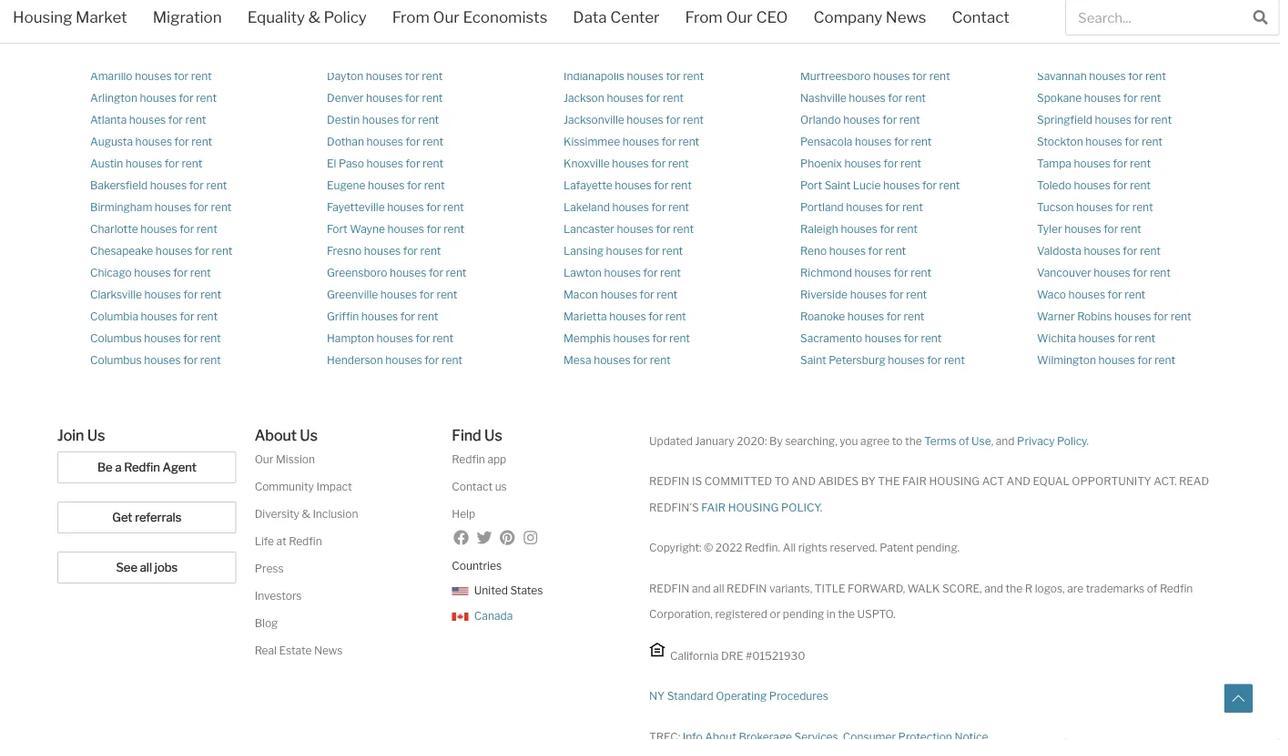 Task type: describe. For each thing, give the bounding box(es) containing it.
us flag image
[[452, 588, 470, 596]]

be a redfin agent link
[[57, 452, 236, 483]]

california
[[670, 649, 719, 663]]

lansing houses for rent link
[[564, 244, 683, 258]]

riverside houses for rent link
[[800, 288, 927, 301]]

variants,
[[769, 582, 812, 595]]

us for about
[[300, 426, 318, 444]]

help
[[452, 508, 475, 521]]

housing
[[13, 8, 72, 26]]

roanoke houses for rent link
[[800, 310, 925, 323]]

redfin inside the join us be a redfin agent
[[124, 460, 160, 474]]

©
[[704, 541, 713, 555]]

act.
[[1154, 475, 1177, 488]]

bakersfield
[[90, 179, 148, 192]]

henderson
[[327, 354, 383, 367]]

ny
[[649, 690, 665, 703]]

contact for contact
[[952, 8, 1010, 26]]

life at redfin
[[255, 535, 322, 548]]

redfin inside redfin and all redfin variants, title forward, walk score, and the r logos, are trademarks of redfin corporation, registered or pending in the uspto.
[[1160, 582, 1193, 595]]

0 vertical spatial all
[[140, 560, 152, 575]]

el paso houses for rent link
[[327, 157, 443, 170]]

clarksville houses for rent link
[[90, 288, 221, 301]]

countries
[[452, 559, 502, 572]]

nashville houses for rent link
[[800, 91, 926, 105]]

houston
[[564, 26, 607, 39]]

houston houses for rent
[[564, 26, 686, 39]]

wilmington
[[1037, 354, 1096, 367]]

redfin and all redfin variants, title forward, walk score, and the r logos, are trademarks of redfin corporation, registered or pending in the uspto.
[[649, 582, 1193, 621]]

searching,
[[785, 434, 837, 447]]

from our economists
[[392, 8, 548, 26]]

contact link
[[939, 0, 1022, 38]]

diversity
[[255, 508, 299, 521]]

waco houses for rent link
[[1037, 288, 1146, 301]]

our for economists
[[433, 8, 460, 26]]

columbia
[[90, 310, 138, 323]]

destin houses for rent link
[[327, 113, 439, 127]]

twitter image
[[477, 530, 492, 545]]

tampa
[[1037, 157, 1072, 170]]

savannah houses for rent spokane houses for rent springfield houses for rent stockton houses for rent tampa houses for rent toledo houses for rent tucson houses for rent tyler houses for rent valdosta houses for rent vancouver houses for rent waco houses for rent warner robins houses for rent wichita houses for rent wilmington houses for rent
[[1037, 70, 1192, 367]]

arlington
[[90, 91, 137, 105]]

2 columbus houses for rent link from the top
[[90, 354, 221, 367]]

pinterest image
[[500, 530, 515, 545]]

redfin for redfin is committed to and abides by the fair housing act and equal opportunity act. read redfin's
[[649, 475, 690, 488]]

life at redfin button
[[255, 535, 322, 548]]

0 horizontal spatial our
[[255, 453, 274, 466]]

in
[[827, 608, 836, 621]]

bakersfield houses for rent link
[[90, 179, 227, 192]]

salem houses for rent link
[[1037, 26, 1148, 39]]

1 columbus from the top
[[90, 332, 142, 345]]

amarillo
[[90, 70, 133, 83]]

orlando
[[800, 113, 841, 127]]

our mission button
[[255, 453, 315, 466]]

migration link
[[140, 0, 235, 38]]

contact us link
[[452, 480, 507, 493]]

community
[[255, 480, 314, 493]]

and right score,
[[984, 582, 1003, 595]]

spokane houses for rent link
[[1037, 91, 1161, 105]]

murfreesboro houses for rent link
[[800, 70, 950, 83]]

wichita
[[1037, 332, 1076, 345]]

amarillo houses for rent link
[[90, 70, 212, 83]]

contact for contact us
[[452, 480, 493, 493]]

toledo
[[1037, 179, 1072, 192]]

redfin down find
[[452, 453, 485, 466]]

hampton
[[327, 332, 374, 345]]

privacy
[[1017, 434, 1055, 447]]

& for diversity
[[302, 508, 310, 521]]

copyright: © 2022 redfin. all rights reserved. patent pending.
[[649, 541, 960, 555]]

0 vertical spatial the
[[905, 434, 922, 447]]

or
[[770, 608, 781, 621]]

2 and from the left
[[1007, 475, 1031, 488]]

reno
[[800, 244, 827, 258]]

birmingham
[[90, 201, 152, 214]]

jackson houses for rent link
[[564, 91, 684, 105]]

lawton
[[564, 266, 602, 279]]

united states
[[474, 584, 543, 597]]

el
[[327, 157, 336, 170]]

all inside redfin and all redfin variants, title forward, walk score, and the r logos, are trademarks of redfin corporation, registered or pending in the uspto.
[[713, 582, 724, 595]]

housing inside 'redfin is committed to and abides by the fair housing act and equal opportunity act. read redfin's'
[[929, 475, 980, 488]]

to
[[892, 434, 903, 447]]

1 vertical spatial housing
[[728, 501, 779, 514]]

facebook image
[[453, 530, 469, 545]]

murfreesboro houses for rent nashville houses for rent orlando houses for rent pensacola houses for rent phoenix houses for rent port saint lucie houses for rent portland houses for rent raleigh houses for rent reno houses for rent richmond houses for rent riverside houses for rent roanoke houses for rent sacramento houses for rent saint petersburg houses for rent
[[800, 70, 965, 367]]

0 horizontal spatial policy
[[324, 8, 367, 26]]

augusta houses for rent link
[[90, 135, 212, 148]]

2 columbus from the top
[[90, 354, 142, 367]]

mesa
[[564, 354, 591, 367]]

act
[[982, 475, 1004, 488]]

raleigh houses for rent link
[[800, 223, 918, 236]]

petersburg
[[829, 354, 886, 367]]

real estate news
[[255, 644, 343, 657]]

0 vertical spatial saint
[[825, 179, 851, 192]]

knoxville
[[564, 157, 610, 170]]

our for ceo
[[726, 8, 753, 26]]

paso
[[339, 157, 364, 170]]

of inside redfin and all redfin variants, title forward, walk score, and the r logos, are trademarks of redfin corporation, registered or pending in the uspto.
[[1147, 582, 1158, 595]]

us
[[495, 480, 507, 493]]

warner robins houses for rent link
[[1037, 310, 1192, 323]]

charlotte houses for rent link
[[90, 223, 217, 236]]

lancaster
[[564, 223, 615, 236]]

jobs
[[155, 560, 178, 575]]

hampton houses for rent link
[[327, 332, 454, 345]]

0 vertical spatial .
[[1087, 434, 1089, 447]]

sacramento houses for rent link
[[800, 332, 942, 345]]

1 vertical spatial fair
[[701, 501, 726, 514]]

redfin for redfin and all redfin variants, title forward, walk score, and the r logos, are trademarks of redfin corporation, registered or pending in the uspto.
[[649, 582, 690, 595]]

charlotte
[[90, 223, 138, 236]]

canada
[[474, 609, 513, 622]]

fort wayne houses for rent link
[[327, 223, 464, 236]]

the
[[878, 475, 900, 488]]

2 vertical spatial the
[[838, 608, 855, 621]]

& for equality
[[308, 8, 320, 26]]

greensboro
[[327, 266, 387, 279]]



Task type: locate. For each thing, give the bounding box(es) containing it.
patent
[[880, 541, 914, 555]]

0 horizontal spatial of
[[959, 434, 969, 447]]

1 us from the left
[[87, 426, 105, 444]]

committed
[[704, 475, 772, 488]]

0 vertical spatial contact
[[952, 8, 1010, 26]]

0 vertical spatial housing
[[929, 475, 980, 488]]

. up opportunity
[[1087, 434, 1089, 447]]

columbus houses for rent link
[[90, 332, 221, 345], [90, 354, 221, 367]]

data
[[573, 8, 607, 26]]

redfin inside 'redfin is committed to and abides by the fair housing act and equal opportunity act. read redfin's'
[[649, 475, 690, 488]]

0 vertical spatial of
[[959, 434, 969, 447]]

0 vertical spatial news
[[886, 8, 926, 26]]

& left the concord
[[308, 8, 320, 26]]

0 vertical spatial columbus
[[90, 332, 142, 345]]

get
[[112, 510, 132, 524]]

1 horizontal spatial fair
[[902, 475, 927, 488]]

life
[[255, 535, 274, 548]]

kissimmee
[[564, 135, 620, 148]]

the right in
[[838, 608, 855, 621]]

news right company
[[886, 8, 926, 26]]

0 vertical spatial columbus houses for rent link
[[90, 332, 221, 345]]

canadian flag image
[[452, 613, 470, 621]]

you
[[840, 434, 858, 447]]

our down about
[[255, 453, 274, 466]]

concord
[[327, 26, 371, 39]]

1 from from the left
[[392, 8, 430, 26]]

get referrals link
[[57, 502, 236, 534]]

redfin up corporation,
[[649, 582, 690, 595]]

2 horizontal spatial us
[[485, 426, 502, 444]]

abilene houses for rent link
[[90, 26, 208, 39]]

port saint lucie houses for rent link
[[800, 179, 960, 192]]

1 horizontal spatial contact
[[952, 8, 1010, 26]]

terms of use link
[[924, 434, 991, 447]]

sacramento
[[800, 332, 863, 345]]

0 horizontal spatial the
[[838, 608, 855, 621]]

standard
[[667, 690, 714, 703]]

None search field
[[1065, 0, 1280, 36]]

pending
[[783, 608, 824, 621]]

0 vertical spatial &
[[308, 8, 320, 26]]

investors
[[255, 590, 302, 603]]

center
[[610, 8, 660, 26]]

lucie
[[853, 179, 881, 192]]

0 horizontal spatial contact
[[452, 480, 493, 493]]

contact left salem
[[952, 8, 1010, 26]]

our left ceo
[[726, 8, 753, 26]]

us right "join"
[[87, 426, 105, 444]]

the right to
[[905, 434, 922, 447]]

arlington houses for rent link
[[90, 91, 217, 105]]

economists
[[463, 8, 548, 26]]

forward,
[[848, 582, 905, 595]]

a
[[115, 460, 122, 474]]

tampa houses for rent link
[[1037, 157, 1151, 170]]

and right to
[[792, 475, 816, 488]]

all
[[783, 541, 796, 555]]

redfin right the a
[[124, 460, 160, 474]]

states
[[510, 584, 543, 597]]

1 vertical spatial policy
[[1057, 434, 1087, 447]]

riverside
[[800, 288, 848, 301]]

atlanta houses for rent link
[[90, 113, 206, 127]]

#01521930
[[746, 649, 805, 663]]

2 us from the left
[[300, 426, 318, 444]]

us for join
[[87, 426, 105, 444]]

0 horizontal spatial news
[[314, 644, 343, 657]]

indianapolis houses for rent link
[[564, 70, 704, 83]]

1 horizontal spatial from
[[685, 8, 723, 26]]

0 horizontal spatial housing
[[728, 501, 779, 514]]

. down abides
[[820, 501, 822, 514]]

score,
[[942, 582, 982, 595]]

redfin right trademarks
[[1160, 582, 1193, 595]]

join
[[57, 426, 84, 444]]

pending.
[[916, 541, 960, 555]]

phoenix
[[800, 157, 842, 170]]

from for from our economists
[[392, 8, 430, 26]]

impact
[[316, 480, 352, 493]]

uspto.
[[857, 608, 896, 621]]

macon houses for rent link
[[564, 288, 678, 301]]

0 horizontal spatial from
[[392, 8, 430, 26]]

0 horizontal spatial and
[[792, 475, 816, 488]]

1 vertical spatial news
[[314, 644, 343, 657]]

use
[[972, 434, 991, 447]]

and right ','
[[996, 434, 1015, 447]]

canada link
[[452, 609, 513, 622]]

0 horizontal spatial all
[[140, 560, 152, 575]]

fair inside 'redfin is committed to and abides by the fair housing act and equal opportunity act. read redfin's'
[[902, 475, 927, 488]]

indianapolis
[[564, 70, 625, 83]]

mission
[[276, 453, 315, 466]]

1 horizontal spatial housing
[[929, 475, 980, 488]]

concord houses for rent
[[327, 26, 450, 39]]

redfin up redfin's
[[649, 475, 690, 488]]

search image
[[1253, 10, 1268, 24]]

agree
[[861, 434, 890, 447]]

diversity & inclusion
[[255, 508, 358, 521]]

from right the concord
[[392, 8, 430, 26]]

us inside the join us be a redfin agent
[[87, 426, 105, 444]]

griffin
[[327, 310, 359, 323]]

2 horizontal spatial our
[[726, 8, 753, 26]]

2 horizontal spatial the
[[1006, 582, 1023, 595]]

lancaster houses for rent link
[[564, 223, 694, 236]]

spokane
[[1037, 91, 1082, 105]]

& down community impact
[[302, 508, 310, 521]]

is
[[692, 475, 702, 488]]

fair right the
[[902, 475, 927, 488]]

1 vertical spatial all
[[713, 582, 724, 595]]

see all jobs
[[116, 560, 178, 575]]

ny standard operating procedures link
[[649, 690, 828, 703]]

us up mission
[[300, 426, 318, 444]]

our left economists
[[433, 8, 460, 26]]

dayton houses for rent denver houses for rent destin houses for rent dothan houses for rent el paso houses for rent eugene houses for rent fayetteville houses for rent fort wayne houses for rent fresno houses for rent greensboro houses for rent greenville houses for rent griffin houses for rent hampton houses for rent henderson houses for rent
[[327, 70, 467, 367]]

of right trademarks
[[1147, 582, 1158, 595]]

1 vertical spatial .
[[820, 501, 822, 514]]

1 vertical spatial contact
[[452, 480, 493, 493]]

from
[[392, 8, 430, 26], [685, 8, 723, 26]]

from our ceo
[[685, 8, 788, 26]]

& inside equality & policy link
[[308, 8, 320, 26]]

fair down is
[[701, 501, 726, 514]]

rent
[[187, 26, 208, 39], [429, 26, 450, 39], [665, 26, 686, 39], [893, 26, 914, 39], [1127, 26, 1148, 39], [191, 70, 212, 83], [422, 70, 443, 83], [683, 70, 704, 83], [929, 70, 950, 83], [1145, 70, 1166, 83], [196, 91, 217, 105], [422, 91, 443, 105], [663, 91, 684, 105], [905, 91, 926, 105], [1140, 91, 1161, 105], [185, 113, 206, 127], [418, 113, 439, 127], [683, 113, 704, 127], [899, 113, 920, 127], [1151, 113, 1172, 127], [191, 135, 212, 148], [423, 135, 443, 148], [679, 135, 700, 148], [911, 135, 932, 148], [1142, 135, 1163, 148], [182, 157, 202, 170], [423, 157, 443, 170], [668, 157, 689, 170], [901, 157, 921, 170], [1130, 157, 1151, 170], [206, 179, 227, 192], [424, 179, 445, 192], [671, 179, 692, 192], [939, 179, 960, 192], [1130, 179, 1151, 192], [211, 201, 232, 214], [443, 201, 464, 214], [668, 201, 689, 214], [902, 201, 923, 214], [1132, 201, 1153, 214], [197, 223, 217, 236], [444, 223, 464, 236], [673, 223, 694, 236], [897, 223, 918, 236], [1121, 223, 1142, 236], [212, 244, 233, 258], [420, 244, 441, 258], [662, 244, 683, 258], [885, 244, 906, 258], [1140, 244, 1161, 258], [190, 266, 211, 279], [446, 266, 467, 279], [660, 266, 681, 279], [911, 266, 932, 279], [1150, 266, 1171, 279], [200, 288, 221, 301], [437, 288, 457, 301], [657, 288, 678, 301], [906, 288, 927, 301], [1125, 288, 1146, 301], [197, 310, 218, 323], [417, 310, 438, 323], [665, 310, 686, 323], [904, 310, 925, 323], [1171, 310, 1192, 323], [200, 332, 221, 345], [433, 332, 454, 345], [669, 332, 690, 345], [921, 332, 942, 345], [1135, 332, 1156, 345], [200, 354, 221, 367], [442, 354, 462, 367], [650, 354, 671, 367], [944, 354, 965, 367], [1155, 354, 1176, 367]]

be
[[97, 460, 113, 474]]

reserved.
[[830, 541, 877, 555]]

1 horizontal spatial and
[[1007, 475, 1031, 488]]

all up registered
[[713, 582, 724, 595]]

the left r
[[1006, 582, 1023, 595]]

news right estate
[[314, 644, 343, 657]]

destin
[[327, 113, 360, 127]]

2 from from the left
[[685, 8, 723, 26]]

are
[[1067, 582, 1084, 595]]

toledo houses for rent link
[[1037, 179, 1151, 192]]

tyler
[[1037, 223, 1062, 236]]

contact us
[[452, 480, 507, 493]]

Search... search field
[[1066, 0, 1242, 35]]

1 horizontal spatial the
[[905, 434, 922, 447]]

springfield houses for rent link
[[1037, 113, 1172, 127]]

housing left 'act'
[[929, 475, 980, 488]]

1 vertical spatial columbus houses for rent link
[[90, 354, 221, 367]]

0 horizontal spatial fair
[[701, 501, 726, 514]]

r
[[1025, 582, 1033, 595]]

1 horizontal spatial .
[[1087, 434, 1089, 447]]

contact inside contact link
[[952, 8, 1010, 26]]

housing down committed
[[728, 501, 779, 514]]

rights
[[798, 541, 828, 555]]

privacy policy link
[[1017, 434, 1087, 447]]

us up app
[[485, 426, 502, 444]]

all right see
[[140, 560, 152, 575]]

community impact button
[[255, 480, 352, 493]]

to
[[775, 475, 789, 488]]

1 columbus houses for rent link from the top
[[90, 332, 221, 345]]

pensacola
[[800, 135, 853, 148]]

from for from our ceo
[[685, 8, 723, 26]]

of left the use
[[959, 434, 969, 447]]

redfin up registered
[[727, 582, 767, 595]]

contact down redfin app link
[[452, 480, 493, 493]]

and up corporation,
[[692, 582, 711, 595]]

us for find
[[485, 426, 502, 444]]

wichita houses for rent link
[[1037, 332, 1156, 345]]

redfin right at
[[289, 535, 322, 548]]

1 horizontal spatial all
[[713, 582, 724, 595]]

and
[[792, 475, 816, 488], [1007, 475, 1031, 488]]

0 vertical spatial policy
[[324, 8, 367, 26]]

0 horizontal spatial .
[[820, 501, 822, 514]]

1 vertical spatial of
[[1147, 582, 1158, 595]]

greenville
[[327, 288, 378, 301]]

1 horizontal spatial policy
[[1057, 434, 1087, 447]]

reno houses for rent link
[[800, 244, 906, 258]]

redfin
[[649, 475, 690, 488], [649, 582, 690, 595], [727, 582, 767, 595]]

springfield
[[1037, 113, 1093, 127]]

austin houses for rent link
[[90, 157, 202, 170]]

richmond
[[800, 266, 852, 279]]

investors button
[[255, 590, 302, 603]]

1 and from the left
[[792, 475, 816, 488]]

0 horizontal spatial us
[[87, 426, 105, 444]]

get referrals
[[112, 510, 182, 524]]

from left ceo
[[685, 8, 723, 26]]

3 us from the left
[[485, 426, 502, 444]]

procedures
[[769, 690, 828, 703]]

1 vertical spatial the
[[1006, 582, 1023, 595]]

1 horizontal spatial of
[[1147, 582, 1158, 595]]

1 horizontal spatial our
[[433, 8, 460, 26]]

knoxville houses for rent link
[[564, 157, 689, 170]]

diversity & inclusion button
[[255, 508, 358, 521]]

1 vertical spatial columbus
[[90, 354, 142, 367]]

migration
[[153, 8, 222, 26]]

1 vertical spatial saint
[[800, 354, 826, 367]]

saint down sacramento
[[800, 354, 826, 367]]

fort
[[327, 223, 348, 236]]

marietta houses for rent link
[[564, 310, 686, 323]]

pensacola houses for rent link
[[800, 135, 932, 148]]

0 vertical spatial fair
[[902, 475, 927, 488]]

lafayette
[[564, 179, 613, 192]]

and right 'act'
[[1007, 475, 1031, 488]]

1 horizontal spatial news
[[886, 8, 926, 26]]

1 vertical spatial &
[[302, 508, 310, 521]]

1 horizontal spatial us
[[300, 426, 318, 444]]

instagram image
[[523, 530, 538, 545]]

real estate news button
[[255, 644, 343, 657]]

saint right "port"
[[825, 179, 851, 192]]



Task type: vqa. For each thing, say whether or not it's contained in the screenshot.
the 1
no



